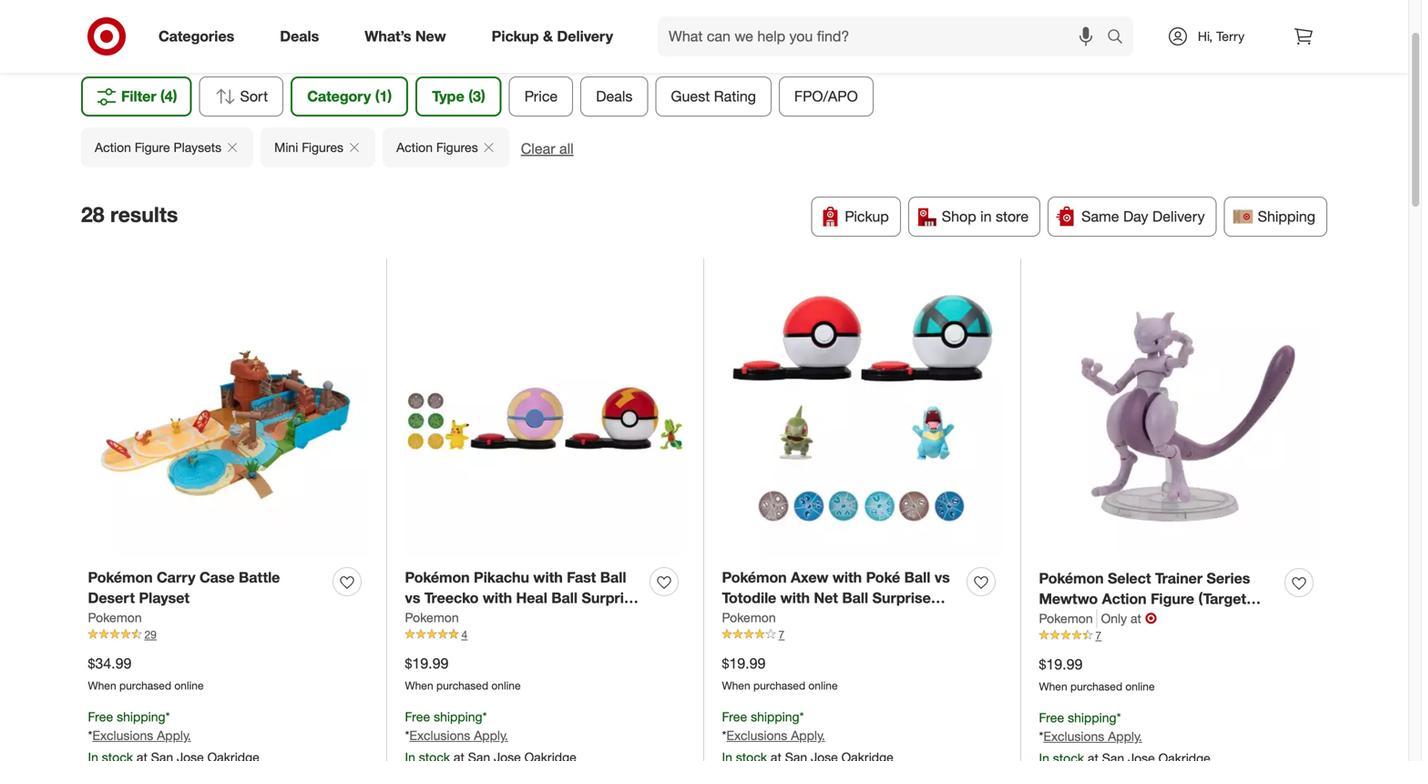 Task type: describe. For each thing, give the bounding box(es) containing it.
apply. for pokémon pikachu with fast ball vs treecko with heal ball surprise attack game
[[474, 728, 508, 744]]

new
[[415, 27, 446, 45]]

purchased for pokémon pikachu with fast ball vs treecko with heal ball surprise attack game
[[436, 679, 489, 693]]

(target
[[1199, 591, 1247, 608]]

when for pokémon pikachu with fast ball vs treecko with heal ball surprise attack game
[[405, 679, 433, 693]]

shop
[[942, 208, 977, 225]]

$19.99 when purchased online for exclusive)
[[1039, 656, 1155, 694]]

price
[[525, 87, 558, 105]]

free shipping * * exclusions apply. for pokémon axew with poké ball vs totodile with net ball surprise attack game
[[722, 709, 825, 744]]

clear all
[[521, 140, 574, 158]]

$34.99 when purchased online
[[88, 655, 204, 693]]

all
[[559, 140, 574, 158]]

store
[[996, 208, 1029, 225]]

with down axew
[[781, 590, 810, 608]]

select
[[1108, 570, 1151, 588]]

action figures button
[[383, 127, 510, 168]]

same day delivery button
[[1048, 197, 1217, 237]]

7 link for with
[[722, 627, 1003, 643]]

pikachu
[[474, 569, 529, 587]]

shipping for pokémon select trainer series mewtwo action figure (target exclusive)
[[1068, 710, 1117, 726]]

attack for treecko
[[405, 611, 450, 628]]

(4)
[[160, 87, 177, 105]]

pokémon carry case battle desert playset
[[88, 569, 280, 608]]

filter (4) button
[[81, 76, 192, 117]]

free for pokémon pikachu with fast ball vs treecko with heal ball surprise attack game
[[405, 709, 430, 725]]

pokemon link for pokémon axew with poké ball vs totodile with net ball surprise attack game
[[722, 609, 776, 627]]

search button
[[1099, 16, 1143, 60]]

4
[[462, 628, 468, 642]]

pokemon down treecko
[[405, 610, 459, 626]]

4 link
[[405, 627, 686, 643]]

category
[[307, 87, 371, 105]]

with down "pikachu"
[[483, 590, 512, 608]]

action inside the pokémon select trainer series mewtwo action figure (target exclusive)
[[1102, 591, 1147, 608]]

surprise for fast
[[582, 590, 640, 608]]

shipping for pokémon carry case battle desert playset
[[117, 709, 165, 725]]

deals link
[[264, 16, 342, 56]]

shipping for pokémon pikachu with fast ball vs treecko with heal ball surprise attack game
[[434, 709, 483, 725]]

terry
[[1217, 28, 1245, 44]]

pokémon pikachu with fast ball vs treecko with heal ball surprise attack game
[[405, 569, 640, 628]]

results
[[110, 202, 178, 227]]

&
[[543, 27, 553, 45]]

action for action figure playsets
[[95, 139, 131, 155]]

free for pokémon carry case battle desert playset
[[88, 709, 113, 725]]

ball right poké
[[905, 569, 931, 587]]

action figures
[[396, 139, 478, 155]]

clear
[[521, 140, 555, 158]]

exclusive)
[[1039, 612, 1109, 629]]

when for pokémon select trainer series mewtwo action figure (target exclusive)
[[1039, 680, 1068, 694]]

shop in store button
[[908, 197, 1041, 237]]

7 link for (target
[[1039, 628, 1321, 644]]

action figure playsets button
[[81, 127, 253, 168]]

with up heal
[[533, 569, 563, 587]]

pokemon inside the pokemon pokemon (28)
[[660, 42, 721, 60]]

exclusions for pokémon carry case battle desert playset
[[92, 728, 153, 744]]

at
[[1131, 611, 1142, 627]]

categories
[[159, 27, 234, 45]]

exclusions for pokémon axew with poké ball vs totodile with net ball surprise attack game
[[727, 728, 788, 744]]

rating
[[714, 87, 756, 105]]

What can we help you find? suggestions appear below search field
[[658, 16, 1112, 56]]

figure inside button
[[135, 139, 170, 155]]

playsets
[[174, 139, 222, 155]]

when for pokémon axew with poké ball vs totodile with net ball surprise attack game
[[722, 679, 751, 693]]

desert
[[88, 590, 135, 608]]

pokémon axew with poké ball vs totodile with net ball surprise attack game
[[722, 569, 950, 628]]

exclusions apply. button for pokémon carry case battle desert playset
[[92, 727, 191, 746]]

deals for deals button
[[596, 87, 633, 105]]

exclusions apply. button for pokémon pikachu with fast ball vs treecko with heal ball surprise attack game
[[410, 727, 508, 746]]

exclusions for pokémon select trainer series mewtwo action figure (target exclusive)
[[1044, 729, 1105, 745]]

totodile
[[722, 590, 777, 608]]

$34.99
[[88, 655, 132, 673]]

7 for net
[[779, 628, 785, 642]]

pickup button
[[811, 197, 901, 237]]

battle
[[239, 569, 280, 587]]

deals for deals link on the left
[[280, 27, 319, 45]]

pickup for pickup & delivery
[[492, 27, 539, 45]]

online for carry
[[174, 679, 204, 693]]

$19.99 for pokémon pikachu with fast ball vs treecko with heal ball surprise attack game
[[405, 655, 449, 673]]

shipping for pokémon axew with poké ball vs totodile with net ball surprise attack game
[[751, 709, 800, 725]]

action for action figures
[[396, 139, 433, 155]]

same
[[1082, 208, 1120, 225]]

(3)
[[469, 87, 485, 105]]

mini
[[274, 139, 298, 155]]

pokémon for pokémon select trainer series mewtwo action figure (target exclusive)
[[1039, 570, 1104, 588]]

pokemon down desert
[[88, 610, 142, 626]]

pokemon link for pokémon pikachu with fast ball vs treecko with heal ball surprise attack game
[[405, 609, 459, 627]]

day
[[1124, 208, 1149, 225]]

mini figures button
[[261, 127, 375, 168]]

pokémon carry case battle desert playset link
[[88, 568, 326, 609]]

deals button
[[581, 76, 648, 117]]

(28)
[[725, 42, 749, 60]]

fast
[[567, 569, 596, 587]]

mewtwo
[[1039, 591, 1098, 608]]

pokemon only at ¬
[[1039, 610, 1157, 628]]

action figure playsets
[[95, 139, 222, 155]]

free for pokémon axew with poké ball vs totodile with net ball surprise attack game
[[722, 709, 747, 725]]

pokemon up (28)
[[646, 1, 763, 33]]

poké
[[866, 569, 900, 587]]

attack for totodile
[[722, 611, 767, 628]]

carry
[[157, 569, 195, 587]]

guest
[[671, 87, 710, 105]]

pickup & delivery link
[[476, 16, 636, 56]]

pokemon pokemon (28)
[[646, 1, 763, 60]]

type (3)
[[432, 87, 485, 105]]

29
[[144, 628, 157, 642]]

clear all button
[[521, 138, 574, 159]]

categories link
[[143, 16, 257, 56]]

pickup & delivery
[[492, 27, 613, 45]]

in
[[981, 208, 992, 225]]

28 results
[[81, 202, 178, 227]]



Task type: locate. For each thing, give the bounding box(es) containing it.
pokemon down totodile
[[722, 610, 776, 626]]

¬
[[1145, 610, 1157, 628]]

pickup for pickup
[[845, 208, 889, 225]]

0 horizontal spatial delivery
[[557, 27, 613, 45]]

online for select
[[1126, 680, 1155, 694]]

pokemon link down mewtwo on the bottom of the page
[[1039, 610, 1098, 628]]

figure
[[135, 139, 170, 155], [1151, 591, 1195, 608]]

online down 29 link
[[174, 679, 204, 693]]

vs for pokémon axew with poké ball vs totodile with net ball surprise attack game
[[935, 569, 950, 587]]

game down axew
[[771, 611, 812, 628]]

1 horizontal spatial figures
[[436, 139, 478, 155]]

delivery right &
[[557, 27, 613, 45]]

29 link
[[88, 627, 369, 643]]

$19.99 when purchased online down pokemon only at ¬
[[1039, 656, 1155, 694]]

when
[[88, 679, 116, 693], [405, 679, 433, 693], [722, 679, 751, 693], [1039, 680, 1068, 694]]

free shipping * * exclusions apply. for pokémon pikachu with fast ball vs treecko with heal ball surprise attack game
[[405, 709, 508, 744]]

vs inside pokémon axew with poké ball vs totodile with net ball surprise attack game
[[935, 569, 950, 587]]

0 horizontal spatial 7
[[779, 628, 785, 642]]

figures for action figures
[[436, 139, 478, 155]]

exclusions apply. button for pokémon select trainer series mewtwo action figure (target exclusive)
[[1044, 728, 1142, 747]]

1 horizontal spatial $19.99 when purchased online
[[722, 655, 838, 693]]

pokemon inside pokemon only at ¬
[[1039, 611, 1093, 627]]

pokemon link down desert
[[88, 609, 142, 627]]

game for treecko
[[454, 611, 495, 628]]

0 vertical spatial deals
[[280, 27, 319, 45]]

game inside pokémon axew with poké ball vs totodile with net ball surprise attack game
[[771, 611, 812, 628]]

pokémon pikachu with fast ball vs treecko with heal ball surprise attack game link
[[405, 568, 643, 628]]

fpo/apo button
[[779, 76, 874, 117]]

purchased for pokémon axew with poké ball vs totodile with net ball surprise attack game
[[754, 679, 806, 693]]

0 horizontal spatial vs
[[405, 590, 420, 608]]

surprise inside pokémon axew with poké ball vs totodile with net ball surprise attack game
[[873, 590, 931, 608]]

1 horizontal spatial 7
[[1096, 629, 1102, 643]]

only
[[1101, 611, 1127, 627]]

0 horizontal spatial surprise
[[582, 590, 640, 608]]

case
[[200, 569, 235, 587]]

delivery for pickup & delivery
[[557, 27, 613, 45]]

figure down trainer
[[1151, 591, 1195, 608]]

2 horizontal spatial $19.99 when purchased online
[[1039, 656, 1155, 694]]

1 horizontal spatial figure
[[1151, 591, 1195, 608]]

0 vertical spatial vs
[[935, 569, 950, 587]]

$19.99 down treecko
[[405, 655, 449, 673]]

pokémon inside 'pokémon pikachu with fast ball vs treecko with heal ball surprise attack game'
[[405, 569, 470, 587]]

2 game from the left
[[771, 611, 812, 628]]

shipping
[[117, 709, 165, 725], [434, 709, 483, 725], [751, 709, 800, 725], [1068, 710, 1117, 726]]

sort
[[240, 87, 268, 105]]

1 vertical spatial delivery
[[1153, 208, 1205, 225]]

pokémon select trainer series mewtwo action figure (target exclusive) image
[[1039, 276, 1321, 558], [1039, 276, 1321, 558]]

when for pokémon carry case battle desert playset
[[88, 679, 116, 693]]

sort button
[[199, 76, 284, 117]]

game for totodile
[[771, 611, 812, 628]]

apply. for pokémon carry case battle desert playset
[[157, 728, 191, 744]]

pokemon down mewtwo on the bottom of the page
[[1039, 611, 1093, 627]]

pokémon for pokémon carry case battle desert playset
[[88, 569, 153, 587]]

apply. for pokémon select trainer series mewtwo action figure (target exclusive)
[[1108, 729, 1142, 745]]

attack down totodile
[[722, 611, 767, 628]]

online inside $34.99 when purchased online
[[174, 679, 204, 693]]

pokemon link for pokémon carry case battle desert playset
[[88, 609, 142, 627]]

0 horizontal spatial $19.99 when purchased online
[[405, 655, 521, 693]]

same day delivery
[[1082, 208, 1205, 225]]

purchased for pokémon carry case battle desert playset
[[119, 679, 171, 693]]

0 vertical spatial delivery
[[557, 27, 613, 45]]

what's new
[[365, 27, 446, 45]]

1 attack from the left
[[405, 611, 450, 628]]

vs inside 'pokémon pikachu with fast ball vs treecko with heal ball surprise attack game'
[[405, 590, 420, 608]]

figures
[[302, 139, 344, 155], [436, 139, 478, 155]]

figure left playsets
[[135, 139, 170, 155]]

figures down type (3)
[[436, 139, 478, 155]]

1 game from the left
[[454, 611, 495, 628]]

2 attack from the left
[[722, 611, 767, 628]]

7
[[779, 628, 785, 642], [1096, 629, 1102, 643]]

shipping button
[[1224, 197, 1328, 237]]

guest rating
[[671, 87, 756, 105]]

pokémon up mewtwo on the bottom of the page
[[1039, 570, 1104, 588]]

deals inside button
[[596, 87, 633, 105]]

7 for exclusive)
[[1096, 629, 1102, 643]]

(1)
[[375, 87, 392, 105]]

vs right poké
[[935, 569, 950, 587]]

1 horizontal spatial delivery
[[1153, 208, 1205, 225]]

28
[[81, 202, 104, 227]]

1 horizontal spatial deals
[[596, 87, 633, 105]]

free for pokémon select trainer series mewtwo action figure (target exclusive)
[[1039, 710, 1065, 726]]

deals right price
[[596, 87, 633, 105]]

*
[[165, 709, 170, 725], [483, 709, 487, 725], [800, 709, 804, 725], [1117, 710, 1121, 726], [88, 728, 92, 744], [405, 728, 410, 744], [722, 728, 727, 744], [1039, 729, 1044, 745]]

series
[[1207, 570, 1251, 588]]

1 vertical spatial figure
[[1151, 591, 1195, 608]]

vs left treecko
[[405, 590, 420, 608]]

7 link
[[722, 627, 1003, 643], [1039, 628, 1321, 644]]

axew
[[791, 569, 829, 587]]

0 vertical spatial pickup
[[492, 27, 539, 45]]

pokémon inside the pokémon select trainer series mewtwo action figure (target exclusive)
[[1039, 570, 1104, 588]]

0 horizontal spatial attack
[[405, 611, 450, 628]]

pokémon up desert
[[88, 569, 153, 587]]

mini figures
[[274, 139, 344, 155]]

1 vertical spatial vs
[[405, 590, 420, 608]]

price button
[[509, 76, 573, 117]]

category (1)
[[307, 87, 392, 105]]

deals
[[280, 27, 319, 45], [596, 87, 633, 105]]

online down net
[[809, 679, 838, 693]]

pokémon carry case battle desert playset image
[[88, 276, 369, 557], [88, 276, 369, 557]]

$19.99 when purchased online down totodile
[[722, 655, 838, 693]]

exclusions apply. button for pokémon axew with poké ball vs totodile with net ball surprise attack game
[[727, 727, 825, 746]]

pokemon link
[[88, 609, 142, 627], [405, 609, 459, 627], [722, 609, 776, 627], [1039, 610, 1098, 628]]

1 horizontal spatial 7 link
[[1039, 628, 1321, 644]]

pokémon up treecko
[[405, 569, 470, 587]]

0 vertical spatial figure
[[135, 139, 170, 155]]

exclusions for pokémon pikachu with fast ball vs treecko with heal ball surprise attack game
[[410, 728, 470, 744]]

$19.99 when purchased online for heal
[[405, 655, 521, 693]]

free shipping * * exclusions apply. for pokémon select trainer series mewtwo action figure (target exclusive)
[[1039, 710, 1142, 745]]

vs for pokémon pikachu with fast ball vs treecko with heal ball surprise attack game
[[405, 590, 420, 608]]

ball right net
[[842, 590, 869, 608]]

apply. for pokémon axew with poké ball vs totodile with net ball surprise attack game
[[791, 728, 825, 744]]

pokemon link down totodile
[[722, 609, 776, 627]]

pokémon up totodile
[[722, 569, 787, 587]]

playset
[[139, 590, 190, 608]]

surprise down fast
[[582, 590, 640, 608]]

deals up category
[[280, 27, 319, 45]]

figure inside the pokémon select trainer series mewtwo action figure (target exclusive)
[[1151, 591, 1195, 608]]

net
[[814, 590, 838, 608]]

pokemon link down treecko
[[405, 609, 459, 627]]

apply.
[[157, 728, 191, 744], [474, 728, 508, 744], [791, 728, 825, 744], [1108, 729, 1142, 745]]

fpo/apo
[[795, 87, 858, 105]]

pickup
[[492, 27, 539, 45], [845, 208, 889, 225]]

pokemon up the guest at the left
[[660, 42, 721, 60]]

shipping
[[1258, 208, 1316, 225]]

1 surprise from the left
[[582, 590, 640, 608]]

vs
[[935, 569, 950, 587], [405, 590, 420, 608]]

hi, terry
[[1198, 28, 1245, 44]]

ball down fast
[[552, 590, 578, 608]]

0 horizontal spatial figures
[[302, 139, 344, 155]]

surprise inside 'pokémon pikachu with fast ball vs treecko with heal ball surprise attack game'
[[582, 590, 640, 608]]

action down type
[[396, 139, 433, 155]]

2 surprise from the left
[[873, 590, 931, 608]]

what's new link
[[349, 16, 469, 56]]

attack down treecko
[[405, 611, 450, 628]]

type
[[432, 87, 465, 105]]

1 horizontal spatial surprise
[[873, 590, 931, 608]]

pokémon axew with poké ball vs totodile with net ball surprise attack game link
[[722, 568, 960, 628]]

pokémon for pokémon axew with poké ball vs totodile with net ball surprise attack game
[[722, 569, 787, 587]]

$19.99 when purchased online
[[405, 655, 521, 693], [722, 655, 838, 693], [1039, 656, 1155, 694]]

attack
[[405, 611, 450, 628], [722, 611, 767, 628]]

what's
[[365, 27, 411, 45]]

online down at at right bottom
[[1126, 680, 1155, 694]]

surprise for poké
[[873, 590, 931, 608]]

with up net
[[833, 569, 862, 587]]

guest rating button
[[656, 76, 772, 117]]

purchased for pokémon select trainer series mewtwo action figure (target exclusive)
[[1071, 680, 1123, 694]]

0 horizontal spatial $19.99
[[405, 655, 449, 673]]

delivery
[[557, 27, 613, 45], [1153, 208, 1205, 225]]

action down filter (4) button
[[95, 139, 131, 155]]

1 horizontal spatial $19.99
[[722, 655, 766, 673]]

when inside $34.99 when purchased online
[[88, 679, 116, 693]]

filter (4)
[[121, 87, 177, 105]]

filter
[[121, 87, 156, 105]]

free shipping * * exclusions apply. for pokémon carry case battle desert playset
[[88, 709, 191, 744]]

pokémon axew with poké ball vs totodile with net ball surprise attack game image
[[722, 276, 1003, 557], [722, 276, 1003, 557]]

1 horizontal spatial pickup
[[845, 208, 889, 225]]

game down treecko
[[454, 611, 495, 628]]

$19.99 down the "exclusive)"
[[1039, 656, 1083, 674]]

0 horizontal spatial deals
[[280, 27, 319, 45]]

free shipping * * exclusions apply.
[[88, 709, 191, 744], [405, 709, 508, 744], [722, 709, 825, 744], [1039, 710, 1142, 745]]

$19.99 for pokémon axew with poké ball vs totodile with net ball surprise attack game
[[722, 655, 766, 673]]

1 figures from the left
[[302, 139, 344, 155]]

0 horizontal spatial figure
[[135, 139, 170, 155]]

figures right mini
[[302, 139, 344, 155]]

pokémon inside pokémon axew with poké ball vs totodile with net ball surprise attack game
[[722, 569, 787, 587]]

search
[[1099, 29, 1143, 47]]

pokémon for pokémon pikachu with fast ball vs treecko with heal ball surprise attack game
[[405, 569, 470, 587]]

$19.99 down totodile
[[722, 655, 766, 673]]

1 vertical spatial pickup
[[845, 208, 889, 225]]

$19.99 when purchased online for net
[[722, 655, 838, 693]]

0 horizontal spatial pickup
[[492, 27, 539, 45]]

treecko
[[425, 590, 479, 608]]

pokémon select trainer series mewtwo action figure (target exclusive) link
[[1039, 568, 1278, 629]]

attack inside 'pokémon pikachu with fast ball vs treecko with heal ball surprise attack game'
[[405, 611, 450, 628]]

$19.99 for pokémon select trainer series mewtwo action figure (target exclusive)
[[1039, 656, 1083, 674]]

online for pikachu
[[492, 679, 521, 693]]

7 link down net
[[722, 627, 1003, 643]]

2 horizontal spatial action
[[1102, 591, 1147, 608]]

1 horizontal spatial vs
[[935, 569, 950, 587]]

0 horizontal spatial 7 link
[[722, 627, 1003, 643]]

1 vertical spatial deals
[[596, 87, 633, 105]]

1 horizontal spatial game
[[771, 611, 812, 628]]

ball right fast
[[600, 569, 627, 587]]

with
[[533, 569, 563, 587], [833, 569, 862, 587], [483, 590, 512, 608], [781, 590, 810, 608]]

purchased inside $34.99 when purchased online
[[119, 679, 171, 693]]

pokémon select trainer series mewtwo action figure (target exclusive)
[[1039, 570, 1251, 629]]

pokémon inside pokémon carry case battle desert playset
[[88, 569, 153, 587]]

0 horizontal spatial game
[[454, 611, 495, 628]]

online for axew
[[809, 679, 838, 693]]

pokémon pikachu with fast ball vs treecko with heal ball surprise attack game image
[[405, 276, 686, 557], [405, 276, 686, 557]]

1 horizontal spatial action
[[396, 139, 433, 155]]

$19.99 when purchased online down 4 on the left
[[405, 655, 521, 693]]

2 horizontal spatial $19.99
[[1039, 656, 1083, 674]]

online down 4 link
[[492, 679, 521, 693]]

shop in store
[[942, 208, 1029, 225]]

game
[[454, 611, 495, 628], [771, 611, 812, 628]]

figures for mini figures
[[302, 139, 344, 155]]

0 horizontal spatial action
[[95, 139, 131, 155]]

action down select on the right bottom of page
[[1102, 591, 1147, 608]]

1 horizontal spatial attack
[[722, 611, 767, 628]]

ball
[[600, 569, 627, 587], [905, 569, 931, 587], [552, 590, 578, 608], [842, 590, 869, 608]]

hi,
[[1198, 28, 1213, 44]]

delivery inside button
[[1153, 208, 1205, 225]]

pickup inside button
[[845, 208, 889, 225]]

delivery right day on the top of page
[[1153, 208, 1205, 225]]

heal
[[516, 590, 547, 608]]

delivery for same day delivery
[[1153, 208, 1205, 225]]

purchased
[[119, 679, 171, 693], [436, 679, 489, 693], [754, 679, 806, 693], [1071, 680, 1123, 694]]

pokémon
[[88, 569, 153, 587], [405, 569, 470, 587], [722, 569, 787, 587], [1039, 570, 1104, 588]]

2 figures from the left
[[436, 139, 478, 155]]

trainer
[[1155, 570, 1203, 588]]

7 link down ¬
[[1039, 628, 1321, 644]]

online
[[174, 679, 204, 693], [492, 679, 521, 693], [809, 679, 838, 693], [1126, 680, 1155, 694]]

game inside 'pokémon pikachu with fast ball vs treecko with heal ball surprise attack game'
[[454, 611, 495, 628]]

surprise down poké
[[873, 590, 931, 608]]

attack inside pokémon axew with poké ball vs totodile with net ball surprise attack game
[[722, 611, 767, 628]]



Task type: vqa. For each thing, say whether or not it's contained in the screenshot.
Figures for Action Figures
yes



